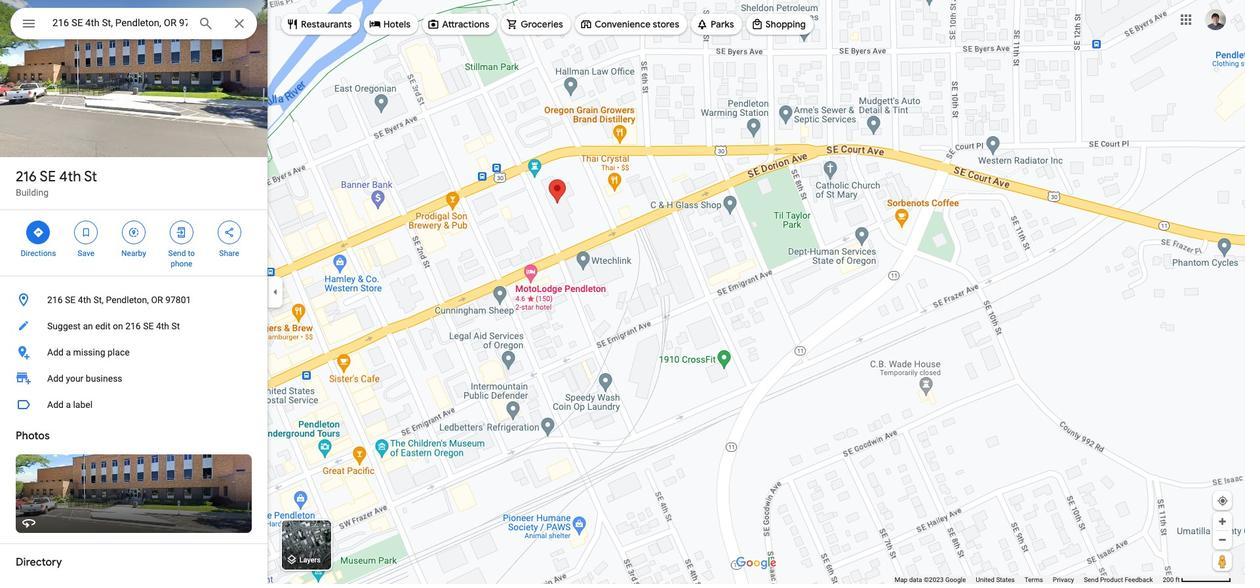 Task type: locate. For each thing, give the bounding box(es) containing it.
1 vertical spatial se
[[65, 295, 76, 306]]

0 vertical spatial a
[[66, 348, 71, 358]]

2 vertical spatial se
[[143, 321, 154, 332]]

4th
[[59, 168, 81, 186], [78, 295, 91, 306], [156, 321, 169, 332]]

attractions button
[[422, 9, 497, 40]]

send product feedback button
[[1084, 576, 1153, 585]]

send for send product feedback
[[1084, 577, 1099, 584]]

send up phone
[[168, 249, 186, 258]]

216 up the suggest
[[47, 295, 63, 306]]

se inside 216 se 4th st building
[[40, 168, 56, 186]]

send inside send to phone
[[168, 249, 186, 258]]

united
[[976, 577, 995, 584]]

send inside button
[[1084, 577, 1099, 584]]

3 add from the top
[[47, 400, 64, 411]]

product
[[1100, 577, 1123, 584]]

add your business link
[[0, 366, 268, 392]]

216 inside 216 se 4th st building
[[16, 168, 37, 186]]

4th left st,
[[78, 295, 91, 306]]

states
[[996, 577, 1015, 584]]

add left the 'label'
[[47, 400, 64, 411]]


[[80, 226, 92, 240]]

1 add from the top
[[47, 348, 64, 358]]

add a missing place
[[47, 348, 130, 358]]

2 vertical spatial add
[[47, 400, 64, 411]]

0 vertical spatial se
[[40, 168, 56, 186]]

directory
[[16, 557, 62, 570]]

footer containing map data ©2023 google
[[895, 576, 1163, 585]]

1 horizontal spatial send
[[1084, 577, 1099, 584]]

4th down or
[[156, 321, 169, 332]]

privacy
[[1053, 577, 1074, 584]]

shopping button
[[746, 9, 814, 40]]

to
[[188, 249, 195, 258]]

label
[[73, 400, 93, 411]]

0 vertical spatial 216
[[16, 168, 37, 186]]


[[176, 226, 187, 240]]

0 vertical spatial st
[[84, 168, 97, 186]]

1 a from the top
[[66, 348, 71, 358]]

a
[[66, 348, 71, 358], [66, 400, 71, 411]]

a left the 'label'
[[66, 400, 71, 411]]

0 vertical spatial 4th
[[59, 168, 81, 186]]

send product feedback
[[1084, 577, 1153, 584]]

0 horizontal spatial 216
[[16, 168, 37, 186]]

building
[[16, 188, 49, 198]]

2 horizontal spatial 216
[[125, 321, 141, 332]]

se for st
[[40, 168, 56, 186]]

add left your
[[47, 374, 64, 384]]

a for missing
[[66, 348, 71, 358]]

216 right on at the bottom
[[125, 321, 141, 332]]

200 ft
[[1163, 577, 1180, 584]]

united states button
[[976, 576, 1015, 585]]

216
[[16, 168, 37, 186], [47, 295, 63, 306], [125, 321, 141, 332]]

se down or
[[143, 321, 154, 332]]

photos
[[16, 430, 50, 443]]

st inside button
[[171, 321, 180, 332]]

1 vertical spatial a
[[66, 400, 71, 411]]

216 se 4th st building
[[16, 168, 97, 198]]

a left the missing
[[66, 348, 71, 358]]

2 vertical spatial 216
[[125, 321, 141, 332]]

None field
[[52, 15, 188, 31]]

0 vertical spatial add
[[47, 348, 64, 358]]

send for send to phone
[[168, 249, 186, 258]]

send left product
[[1084, 577, 1099, 584]]

4th inside 216 se 4th st building
[[59, 168, 81, 186]]

1 vertical spatial 4th
[[78, 295, 91, 306]]

add a missing place button
[[0, 340, 268, 366]]

2 add from the top
[[47, 374, 64, 384]]

©2023
[[924, 577, 944, 584]]

0 horizontal spatial st
[[84, 168, 97, 186]]

parks
[[711, 18, 734, 30]]

 search field
[[10, 8, 257, 42]]

place
[[108, 348, 130, 358]]

save
[[78, 249, 94, 258]]

1 vertical spatial st
[[171, 321, 180, 332]]

4th up the ''
[[59, 168, 81, 186]]

0 horizontal spatial se
[[40, 168, 56, 186]]

feedback
[[1125, 577, 1153, 584]]

hotels
[[383, 18, 411, 30]]

st
[[84, 168, 97, 186], [171, 321, 180, 332]]

restaurants button
[[281, 9, 360, 40]]

add down the suggest
[[47, 348, 64, 358]]

phone
[[171, 260, 192, 269]]

1 horizontal spatial st
[[171, 321, 180, 332]]

2 a from the top
[[66, 400, 71, 411]]

se up the suggest
[[65, 295, 76, 306]]

1 vertical spatial send
[[1084, 577, 1099, 584]]

se for st,
[[65, 295, 76, 306]]

1 horizontal spatial 216
[[47, 295, 63, 306]]

footer
[[895, 576, 1163, 585]]

216 up building
[[16, 168, 37, 186]]

parks button
[[691, 9, 742, 40]]

add for add a missing place
[[47, 348, 64, 358]]

add for add your business
[[47, 374, 64, 384]]

1 vertical spatial add
[[47, 374, 64, 384]]

actions for 216 se 4th st region
[[0, 210, 268, 276]]

se
[[40, 168, 56, 186], [65, 295, 76, 306], [143, 321, 154, 332]]

pendleton,
[[106, 295, 149, 306]]

business
[[86, 374, 122, 384]]

or
[[151, 295, 163, 306]]

4th for st,
[[78, 295, 91, 306]]

restaurants
[[301, 18, 352, 30]]

200
[[1163, 577, 1174, 584]]

st up the ''
[[84, 168, 97, 186]]

a for label
[[66, 400, 71, 411]]

none field inside 216 se 4th st, pendleton, or 97801 field
[[52, 15, 188, 31]]

add
[[47, 348, 64, 358], [47, 374, 64, 384], [47, 400, 64, 411]]

se up building
[[40, 168, 56, 186]]

suggest an edit on 216 se 4th st
[[47, 321, 180, 332]]

st down 97801
[[171, 321, 180, 332]]

1 horizontal spatial se
[[65, 295, 76, 306]]

ft
[[1176, 577, 1180, 584]]

0 vertical spatial send
[[168, 249, 186, 258]]

1 vertical spatial 216
[[47, 295, 63, 306]]

0 horizontal spatial send
[[168, 249, 186, 258]]

send
[[168, 249, 186, 258], [1084, 577, 1099, 584]]



Task type: describe. For each thing, give the bounding box(es) containing it.
on
[[113, 321, 123, 332]]

send to phone
[[168, 249, 195, 269]]

97801
[[165, 295, 191, 306]]

add a label button
[[0, 392, 268, 418]]

convenience stores button
[[575, 9, 687, 40]]

united states
[[976, 577, 1015, 584]]

convenience
[[595, 18, 651, 30]]

216 SE 4th St, Pendleton, OR 97801 field
[[10, 8, 257, 39]]

add your business
[[47, 374, 122, 384]]

stores
[[653, 18, 679, 30]]

terms button
[[1025, 576, 1043, 585]]

an
[[83, 321, 93, 332]]

google account: nolan park  
(nolan.park@adept.ai) image
[[1205, 9, 1226, 30]]

footer inside google maps element
[[895, 576, 1163, 585]]

st inside 216 se 4th st building
[[84, 168, 97, 186]]


[[32, 226, 44, 240]]

collapse side panel image
[[268, 285, 283, 300]]


[[21, 14, 37, 33]]

convenience stores
[[595, 18, 679, 30]]

216 for st,
[[47, 295, 63, 306]]

suggest
[[47, 321, 81, 332]]

2 vertical spatial 4th
[[156, 321, 169, 332]]

216 for st
[[16, 168, 37, 186]]

2 horizontal spatial se
[[143, 321, 154, 332]]

groceries button
[[501, 9, 571, 40]]

 button
[[10, 8, 47, 42]]

your
[[66, 374, 84, 384]]

data
[[909, 577, 922, 584]]

show street view coverage image
[[1213, 552, 1232, 572]]

edit
[[95, 321, 110, 332]]

share
[[219, 249, 239, 258]]

layers
[[300, 557, 321, 565]]

groceries
[[521, 18, 563, 30]]

216 se 4th st, pendleton, or 97801 button
[[0, 287, 268, 313]]

add for add a label
[[47, 400, 64, 411]]

hotels button
[[364, 9, 418, 40]]

zoom in image
[[1218, 517, 1228, 527]]

suggest an edit on 216 se 4th st button
[[0, 313, 268, 340]]

show your location image
[[1217, 496, 1229, 508]]

google
[[945, 577, 966, 584]]

st,
[[93, 295, 104, 306]]

shopping
[[766, 18, 806, 30]]

216 se 4th st main content
[[0, 0, 268, 585]]

privacy button
[[1053, 576, 1074, 585]]

4th for st
[[59, 168, 81, 186]]

map data ©2023 google
[[895, 577, 966, 584]]

terms
[[1025, 577, 1043, 584]]

216 se 4th st, pendleton, or 97801
[[47, 295, 191, 306]]


[[223, 226, 235, 240]]

attractions
[[442, 18, 489, 30]]

nearby
[[121, 249, 146, 258]]

missing
[[73, 348, 105, 358]]

200 ft button
[[1163, 577, 1232, 584]]

add a label
[[47, 400, 93, 411]]


[[128, 226, 140, 240]]

zoom out image
[[1218, 536, 1228, 546]]

directions
[[21, 249, 56, 258]]

map
[[895, 577, 908, 584]]

google maps element
[[0, 0, 1245, 585]]



Task type: vqa. For each thing, say whether or not it's contained in the screenshot.
third the Turn from the bottom of the Directions from Burbank, California to The Ritz-Carlton, Los Angeles, 900 W Olympic Blvd, Los Angeles, CA 90015 region
no



